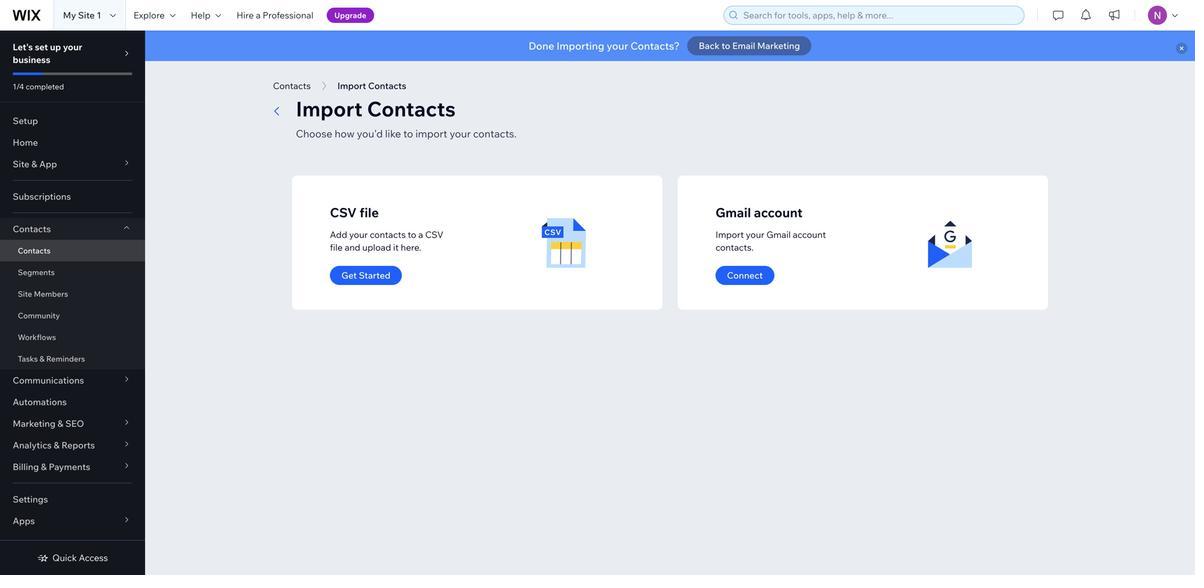 Task type: locate. For each thing, give the bounding box(es) containing it.
let's
[[13, 41, 33, 53]]

reports
[[62, 440, 95, 451]]

your inside let's set up your business
[[63, 41, 82, 53]]

import
[[338, 80, 366, 91], [296, 96, 363, 122], [716, 229, 744, 240]]

contacts inside popup button
[[13, 223, 51, 235]]

site down home
[[13, 159, 29, 170]]

connect button
[[716, 266, 775, 285]]

& left reports
[[54, 440, 60, 451]]

your up and
[[349, 229, 368, 240]]

contacts. inside import contacts choose how you'd like to import your contacts.
[[473, 127, 517, 140]]

a up here.
[[418, 229, 423, 240]]

& for marketing
[[57, 418, 63, 429]]

site members link
[[0, 283, 145, 305]]

to inside import contacts choose how you'd like to import your contacts.
[[404, 127, 413, 140]]

upload
[[362, 242, 391, 253]]

community link
[[0, 305, 145, 327]]

your inside import your gmail account contacts.
[[746, 229, 765, 240]]

csv up add
[[330, 205, 357, 221]]

contacts button
[[267, 76, 317, 95]]

apps
[[13, 516, 35, 527]]

site for site & app
[[13, 159, 29, 170]]

to inside add your contacts to a csv file and upload it here.
[[408, 229, 416, 240]]

1/4 completed
[[13, 82, 64, 91]]

contacts. right import
[[473, 127, 517, 140]]

0 vertical spatial site
[[78, 10, 95, 21]]

setup
[[13, 115, 38, 126]]

Search for tools, apps, help & more... field
[[740, 6, 1020, 24]]

1 vertical spatial gmail
[[767, 229, 791, 240]]

site left 1
[[78, 10, 95, 21]]

hire
[[237, 10, 254, 21]]

to right the like
[[404, 127, 413, 140]]

contacts for contacts button
[[273, 80, 311, 91]]

contacts up segments
[[18, 246, 51, 256]]

file up contacts
[[360, 205, 379, 221]]

& for analytics
[[54, 440, 60, 451]]

1 horizontal spatial file
[[360, 205, 379, 221]]

to
[[722, 40, 731, 51], [404, 127, 413, 140], [408, 229, 416, 240]]

quick access
[[52, 553, 108, 564]]

app
[[39, 159, 57, 170]]

marketing inside button
[[758, 40, 800, 51]]

your
[[607, 39, 628, 52], [63, 41, 82, 53], [450, 127, 471, 140], [349, 229, 368, 240], [746, 229, 765, 240]]

your down gmail account
[[746, 229, 765, 240]]

& for billing
[[41, 462, 47, 473]]

account up import your gmail account contacts.
[[754, 205, 803, 221]]

2 vertical spatial to
[[408, 229, 416, 240]]

your right "importing"
[[607, 39, 628, 52]]

file inside add your contacts to a csv file and upload it here.
[[330, 242, 343, 253]]

contacts
[[273, 80, 311, 91], [368, 80, 406, 91], [367, 96, 456, 122], [13, 223, 51, 235], [18, 246, 51, 256]]

communications
[[13, 375, 84, 386]]

settings
[[13, 494, 48, 505]]

gmail up import your gmail account contacts.
[[716, 205, 751, 221]]

analytics & reports button
[[0, 435, 145, 456]]

0 vertical spatial account
[[754, 205, 803, 221]]

0 horizontal spatial gmail
[[716, 205, 751, 221]]

0 vertical spatial marketing
[[758, 40, 800, 51]]

you'd
[[357, 127, 383, 140]]

contacts down subscriptions at the top of the page
[[13, 223, 51, 235]]

apps button
[[0, 511, 145, 532]]

choose
[[296, 127, 332, 140]]

& left seo
[[57, 418, 63, 429]]

to right back
[[722, 40, 731, 51]]

2 vertical spatial import
[[716, 229, 744, 240]]

contacts?
[[631, 39, 680, 52]]

1 vertical spatial contacts.
[[716, 242, 754, 253]]

1 vertical spatial to
[[404, 127, 413, 140]]

get started
[[342, 270, 391, 281]]

done
[[529, 39, 554, 52]]

marketing up analytics
[[13, 418, 55, 429]]

subscriptions
[[13, 191, 71, 202]]

marketing & seo
[[13, 418, 84, 429]]

quick
[[52, 553, 77, 564]]

1 vertical spatial csv
[[425, 229, 444, 240]]

account down gmail account
[[793, 229, 826, 240]]

a right hire
[[256, 10, 261, 21]]

contacts. up connect
[[716, 242, 754, 253]]

0 horizontal spatial marketing
[[13, 418, 55, 429]]

0 horizontal spatial contacts.
[[473, 127, 517, 140]]

import for import your gmail account contacts.
[[716, 229, 744, 240]]

0 vertical spatial a
[[256, 10, 261, 21]]

site & app
[[13, 159, 57, 170]]

csv right contacts
[[425, 229, 444, 240]]

1 vertical spatial import
[[296, 96, 363, 122]]

1/4
[[13, 82, 24, 91]]

import inside import your gmail account contacts.
[[716, 229, 744, 240]]

1 vertical spatial site
[[13, 159, 29, 170]]

billing & payments button
[[0, 456, 145, 478]]

0 vertical spatial to
[[722, 40, 731, 51]]

import down gmail account
[[716, 229, 744, 240]]

& for tasks
[[40, 354, 45, 364]]

marketing right email
[[758, 40, 800, 51]]

0 vertical spatial gmail
[[716, 205, 751, 221]]

0 vertical spatial import
[[338, 80, 366, 91]]

to up here.
[[408, 229, 416, 240]]

1 vertical spatial account
[[793, 229, 826, 240]]

account inside import your gmail account contacts.
[[793, 229, 826, 240]]

account
[[754, 205, 803, 221], [793, 229, 826, 240]]

2 vertical spatial site
[[18, 289, 32, 299]]

import inside button
[[338, 80, 366, 91]]

1 horizontal spatial marketing
[[758, 40, 800, 51]]

workflows link
[[0, 327, 145, 348]]

contacts.
[[473, 127, 517, 140], [716, 242, 754, 253]]

0 horizontal spatial csv
[[330, 205, 357, 221]]

marketing
[[758, 40, 800, 51], [13, 418, 55, 429]]

& right "tasks"
[[40, 354, 45, 364]]

& right billing
[[41, 462, 47, 473]]

1 vertical spatial marketing
[[13, 418, 55, 429]]

1 vertical spatial a
[[418, 229, 423, 240]]

contacts up choose
[[273, 80, 311, 91]]

gmail down gmail account
[[767, 229, 791, 240]]

contacts for contacts link
[[18, 246, 51, 256]]

gmail
[[716, 205, 751, 221], [767, 229, 791, 240]]

access
[[79, 553, 108, 564]]

contacts up the like
[[367, 96, 456, 122]]

contacts. inside import your gmail account contacts.
[[716, 242, 754, 253]]

import for import contacts choose how you'd like to import your contacts.
[[296, 96, 363, 122]]

& inside dropdown button
[[31, 159, 37, 170]]

1 horizontal spatial gmail
[[767, 229, 791, 240]]

import up how
[[338, 80, 366, 91]]

and
[[345, 242, 360, 253]]

site for site members
[[18, 289, 32, 299]]

site down segments
[[18, 289, 32, 299]]

add
[[330, 229, 347, 240]]

0 horizontal spatial file
[[330, 242, 343, 253]]

billing
[[13, 462, 39, 473]]

reminders
[[46, 354, 85, 364]]

0 vertical spatial contacts.
[[473, 127, 517, 140]]

0 vertical spatial file
[[360, 205, 379, 221]]

import inside import contacts choose how you'd like to import your contacts.
[[296, 96, 363, 122]]

1 horizontal spatial contacts.
[[716, 242, 754, 253]]

site
[[78, 10, 95, 21], [13, 159, 29, 170], [18, 289, 32, 299]]

1 horizontal spatial csv
[[425, 229, 444, 240]]

your right up
[[63, 41, 82, 53]]

your right import
[[450, 127, 471, 140]]

contacts for contacts popup button
[[13, 223, 51, 235]]

csv
[[330, 205, 357, 221], [425, 229, 444, 240]]

import up choose
[[296, 96, 363, 122]]

billing & payments
[[13, 462, 90, 473]]

back to email marketing
[[699, 40, 800, 51]]

& inside popup button
[[41, 462, 47, 473]]

site inside dropdown button
[[13, 159, 29, 170]]

a
[[256, 10, 261, 21], [418, 229, 423, 240]]

& left app
[[31, 159, 37, 170]]

professional
[[263, 10, 314, 21]]

file down add
[[330, 242, 343, 253]]

marketing inside dropdown button
[[13, 418, 55, 429]]

your inside "alert"
[[607, 39, 628, 52]]

back to email marketing button
[[688, 36, 812, 55]]

1 horizontal spatial a
[[418, 229, 423, 240]]

1 vertical spatial file
[[330, 242, 343, 253]]

your inside import contacts choose how you'd like to import your contacts.
[[450, 127, 471, 140]]



Task type: vqa. For each thing, say whether or not it's contained in the screenshot.
bottommost Marketing
yes



Task type: describe. For each thing, give the bounding box(es) containing it.
explore
[[134, 10, 165, 21]]

import for import contacts
[[338, 80, 366, 91]]

like
[[385, 127, 401, 140]]

& for site
[[31, 159, 37, 170]]

marketing & seo button
[[0, 413, 145, 435]]

community
[[18, 311, 60, 321]]

it
[[393, 242, 399, 253]]

upgrade button
[[327, 8, 374, 23]]

contacts
[[370, 229, 406, 240]]

communications button
[[0, 370, 145, 392]]

my
[[63, 10, 76, 21]]

contacts up import contacts choose how you'd like to import your contacts.
[[368, 80, 406, 91]]

tasks & reminders link
[[0, 348, 145, 370]]

subscriptions link
[[0, 186, 145, 208]]

your inside add your contacts to a csv file and upload it here.
[[349, 229, 368, 240]]

set
[[35, 41, 48, 53]]

completed
[[26, 82, 64, 91]]

0 horizontal spatial a
[[256, 10, 261, 21]]

to inside button
[[722, 40, 731, 51]]

0 vertical spatial csv
[[330, 205, 357, 221]]

done importing your contacts?
[[529, 39, 680, 52]]

import
[[416, 127, 448, 140]]

email
[[733, 40, 756, 51]]

members
[[34, 289, 68, 299]]

tasks
[[18, 354, 38, 364]]

home
[[13, 137, 38, 148]]

home link
[[0, 132, 145, 153]]

analytics
[[13, 440, 52, 451]]

how
[[335, 127, 355, 140]]

started
[[359, 270, 391, 281]]

csv inside add your contacts to a csv file and upload it here.
[[425, 229, 444, 240]]

sidebar element
[[0, 31, 145, 575]]

up
[[50, 41, 61, 53]]

analytics & reports
[[13, 440, 95, 451]]

settings link
[[0, 489, 145, 511]]

segments
[[18, 268, 55, 277]]

help
[[191, 10, 211, 21]]

1
[[97, 10, 101, 21]]

back
[[699, 40, 720, 51]]

seo
[[65, 418, 84, 429]]

upgrade
[[335, 11, 367, 20]]

automations link
[[0, 392, 145, 413]]

quick access button
[[37, 553, 108, 564]]

contacts link
[[0, 240, 145, 262]]

segments link
[[0, 262, 145, 283]]

add your contacts to a csv file and upload it here.
[[330, 229, 444, 253]]

let's set up your business
[[13, 41, 82, 65]]

payments
[[49, 462, 90, 473]]

help button
[[183, 0, 229, 31]]

automations
[[13, 397, 67, 408]]

business
[[13, 54, 50, 65]]

import your gmail account contacts.
[[716, 229, 826, 253]]

here.
[[401, 242, 422, 253]]

gmail inside import your gmail account contacts.
[[767, 229, 791, 240]]

contacts button
[[0, 218, 145, 240]]

hire a professional link
[[229, 0, 321, 31]]

get
[[342, 270, 357, 281]]

import contacts button
[[331, 76, 413, 95]]

importing
[[557, 39, 605, 52]]

hire a professional
[[237, 10, 314, 21]]

my site 1
[[63, 10, 101, 21]]

gmail account
[[716, 205, 803, 221]]

contacts inside import contacts choose how you'd like to import your contacts.
[[367, 96, 456, 122]]

site members
[[18, 289, 68, 299]]

csv file
[[330, 205, 379, 221]]

connect
[[727, 270, 763, 281]]

get started button
[[330, 266, 402, 285]]

done importing your contacts? alert
[[145, 31, 1196, 61]]

import contacts
[[338, 80, 406, 91]]

import contacts choose how you'd like to import your contacts.
[[296, 96, 517, 140]]

tasks & reminders
[[18, 354, 85, 364]]

a inside add your contacts to a csv file and upload it here.
[[418, 229, 423, 240]]

site & app button
[[0, 153, 145, 175]]

workflows
[[18, 333, 56, 342]]

setup link
[[0, 110, 145, 132]]



